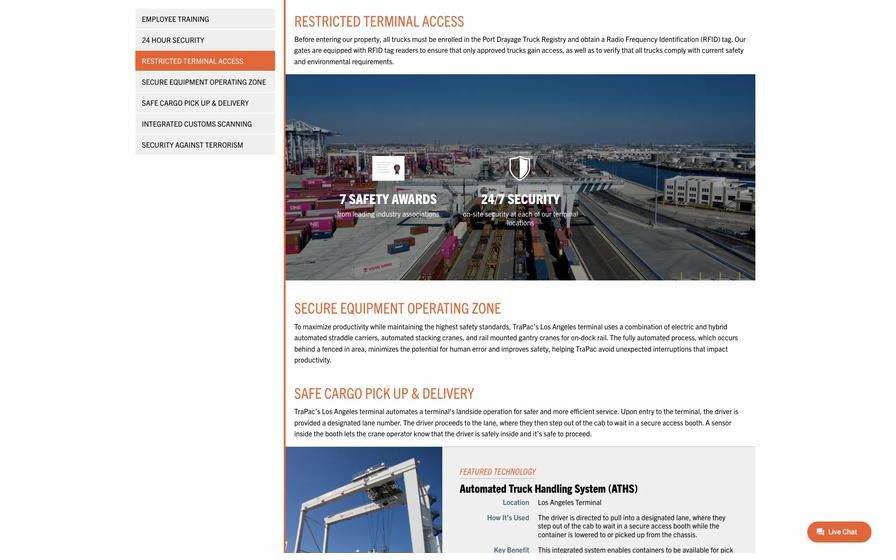 Task type: locate. For each thing, give the bounding box(es) containing it.
0 vertical spatial on-
[[463, 209, 473, 218]]

for down cranes,
[[440, 344, 448, 353]]

tag
[[385, 46, 394, 54]]

1 horizontal spatial safe
[[294, 383, 322, 402]]

for left safer
[[514, 407, 522, 415]]

safety inside before entering our property, all trucks must be enrolled in the port drayage truck registry and obtain a radio frequency identification (rfid) tag. our gates are equipped with rfid tag readers to ensure that only approved trucks gain access, as well as to verify that all trucks comply with current safety and environmental requirements.
[[726, 46, 744, 54]]

to
[[420, 46, 426, 54], [596, 46, 602, 54], [656, 407, 662, 415], [465, 418, 471, 427], [607, 418, 613, 427], [558, 429, 564, 438], [603, 513, 609, 522], [596, 521, 602, 530], [600, 530, 606, 538]]

that inside "to maximize productivity while maintaining the highest safety standards, trapac's los angeles terminal uses a combination of electric and hybrid automated straddle carriers, automated stacking cranes, and rail mounted gantry cranes for on-dock rail. the fully automated process, which occurs behind a fenced in area, minimizes the potential for human error and improves safety, helping trapac avoid unexpected interruptions that impact productivity."
[[694, 344, 706, 353]]

equipped
[[324, 46, 352, 54]]

0 horizontal spatial inside
[[294, 429, 312, 438]]

0 horizontal spatial restricted terminal access
[[142, 56, 244, 65]]

productivity
[[333, 322, 369, 331]]

on- up the trapac
[[571, 333, 581, 342]]

0 horizontal spatial safe cargo pick up & delivery
[[142, 98, 249, 107]]

security up the "each"
[[508, 190, 560, 207]]

terminal up dock
[[578, 322, 603, 331]]

0 vertical spatial secure
[[641, 418, 661, 427]]

of right the "each"
[[534, 209, 540, 218]]

1 vertical spatial trapac's
[[294, 407, 321, 415]]

step inside the driver is directed to pull into a designated lane, where they step out of the cab to wait in a secure access booth while the container is lowered to or picked up from the chassis.
[[538, 521, 551, 530]]

pick
[[184, 98, 199, 107], [365, 383, 391, 402]]

1 vertical spatial los
[[322, 407, 333, 415]]

1 vertical spatial security
[[142, 140, 174, 149]]

1 horizontal spatial secure equipment operating zone
[[294, 298, 501, 317]]

safe
[[142, 98, 158, 107], [294, 383, 322, 402]]

site
[[473, 209, 484, 218]]

automated up behind
[[294, 333, 327, 342]]

booth right the up
[[674, 521, 691, 530]]

driver
[[715, 407, 732, 415], [416, 418, 434, 427], [456, 429, 474, 438], [551, 513, 568, 522]]

of inside trapac's los angeles terminal automates a terminal's landside operation for safer and more efficient service. upon entry to the terminal, the driver is provided a designated lane number. the driver proceeds to the lane, where they then step out of the cab to wait in a secure access booth. a sensor inside the booth lets the crane operator know that the driver is safely inside and it's safe to proceed.
[[576, 418, 581, 427]]

0 horizontal spatial designated
[[328, 418, 361, 427]]

2 horizontal spatial trucks
[[644, 46, 663, 54]]

terminal
[[364, 11, 419, 30], [184, 56, 217, 65], [576, 498, 602, 506]]

behind
[[294, 344, 315, 353]]

equipment up productivity
[[340, 298, 405, 317]]

1 horizontal spatial lane,
[[677, 513, 691, 522]]

equipment up safe cargo pick up & delivery 'link'
[[169, 77, 208, 86]]

terminal up the tag
[[364, 11, 419, 30]]

step inside trapac's los angeles terminal automates a terminal's landside operation for safer and more efficient service. upon entry to the terminal, the driver is provided a designated lane number. the driver proceeds to the lane, where they then step out of the cab to wait in a secure access booth. a sensor inside the booth lets the crane operator know that the driver is safely inside and it's safe to proceed.
[[550, 418, 563, 427]]

designated inside the driver is directed to pull into a designated lane, where they step out of the cab to wait in a secure access booth while the container is lowered to or picked up from the chassis.
[[642, 513, 675, 522]]

of inside 24/7 security on-site security at each of our terminal locations
[[534, 209, 540, 218]]

integrated
[[142, 119, 183, 128]]

mounted
[[490, 333, 517, 342]]

where down operation
[[500, 418, 518, 427]]

& up integrated customs scanning link
[[212, 98, 217, 107]]

rfid
[[368, 46, 383, 54]]

from inside the driver is directed to pull into a designated lane, where they step out of the cab to wait in a secure access booth while the container is lowered to or picked up from the chassis.
[[647, 530, 661, 538]]

safe cargo pick up & delivery up integrated customs scanning
[[142, 98, 249, 107]]

where up chassis.
[[693, 513, 711, 522]]

while inside "to maximize productivity while maintaining the highest safety standards, trapac's los angeles terminal uses a combination of electric and hybrid automated straddle carriers, automated stacking cranes, and rail mounted gantry cranes for on-dock rail. the fully automated process, which occurs behind a fenced in area, minimizes the potential for human error and improves safety, helping trapac avoid unexpected interruptions that impact productivity."
[[370, 322, 386, 331]]

designated inside trapac's los angeles terminal automates a terminal's landside operation for safer and more efficient service. upon entry to the terminal, the driver is provided a designated lane number. the driver proceeds to the lane, where they then step out of the cab to wait in a secure access booth. a sensor inside the booth lets the crane operator know that the driver is safely inside and it's safe to proceed.
[[328, 418, 361, 427]]

the up a
[[704, 407, 714, 415]]

access
[[663, 418, 684, 427], [651, 521, 672, 530]]

truck up the location
[[509, 480, 533, 495]]

landside
[[457, 407, 482, 415]]

pick inside 'link'
[[184, 98, 199, 107]]

booth inside trapac's los angeles terminal automates a terminal's landside operation for safer and more efficient service. upon entry to the terminal, the driver is provided a designated lane number. the driver proceeds to the lane, where they then step out of the cab to wait in a secure access booth. a sensor inside the booth lets the crane operator know that the driver is safely inside and it's safe to proceed.
[[325, 429, 343, 438]]

1 vertical spatial &
[[411, 383, 420, 402]]

access inside trapac's los angeles terminal automates a terminal's landside operation for safer and more efficient service. upon entry to the terminal, the driver is provided a designated lane number. the driver proceeds to the lane, where they then step out of the cab to wait in a secure access booth. a sensor inside the booth lets the crane operator know that the driver is safely inside and it's safe to proceed.
[[663, 418, 684, 427]]

scanning
[[218, 119, 252, 128]]

each
[[518, 209, 533, 218]]

1 horizontal spatial cab
[[594, 418, 606, 427]]

trapac
[[576, 344, 597, 353]]

lane
[[362, 418, 375, 427]]

cab inside trapac's los angeles terminal automates a terminal's landside operation for safer and more efficient service. upon entry to the terminal, the driver is provided a designated lane number. the driver proceeds to the lane, where they then step out of the cab to wait in a secure access booth. a sensor inside the booth lets the crane operator know that the driver is safely inside and it's safe to proceed.
[[594, 418, 606, 427]]

out
[[564, 418, 574, 427], [553, 521, 563, 530]]

in left area,
[[344, 344, 350, 353]]

handling
[[535, 480, 573, 495]]

access inside the driver is directed to pull into a designated lane, where they step out of the cab to wait in a secure access booth while the container is lowered to or picked up from the chassis.
[[651, 521, 672, 530]]

0 horizontal spatial where
[[500, 418, 518, 427]]

security against terrorism
[[142, 140, 243, 149]]

1 horizontal spatial on-
[[571, 333, 581, 342]]

1 vertical spatial access
[[218, 56, 244, 65]]

picked
[[615, 530, 636, 538]]

0 vertical spatial while
[[370, 322, 386, 331]]

the down proceeds
[[445, 429, 455, 438]]

1 horizontal spatial access
[[422, 11, 464, 30]]

0 vertical spatial booth
[[325, 429, 343, 438]]

to
[[294, 322, 301, 331]]

step down more
[[550, 418, 563, 427]]

1 horizontal spatial restricted
[[294, 11, 361, 30]]

1 horizontal spatial pick
[[365, 383, 391, 402]]

safety,
[[531, 344, 551, 353]]

0 horizontal spatial delivery
[[218, 98, 249, 107]]

1 vertical spatial on-
[[571, 333, 581, 342]]

truck up gain
[[523, 34, 540, 43]]

1 vertical spatial access
[[651, 521, 672, 530]]

are
[[312, 46, 322, 54]]

0 vertical spatial lane,
[[484, 418, 498, 427]]

a left 'terminal's'
[[420, 407, 423, 415]]

the down automates
[[403, 418, 415, 427]]

0 horizontal spatial secure equipment operating zone
[[142, 77, 266, 86]]

up inside 'link'
[[201, 98, 210, 107]]

trucks down frequency
[[644, 46, 663, 54]]

1 vertical spatial safety
[[460, 322, 478, 331]]

entering
[[316, 34, 341, 43]]

of inside the driver is directed to pull into a designated lane, where they step out of the cab to wait in a secure access booth while the container is lowered to or picked up from the chassis.
[[564, 521, 570, 530]]

2 vertical spatial terminal
[[360, 407, 385, 415]]

0 horizontal spatial restricted
[[142, 56, 182, 65]]

angeles up lets
[[334, 407, 358, 415]]

trapac's up gantry
[[513, 322, 539, 331]]

1 horizontal spatial while
[[693, 521, 708, 530]]

from right the up
[[647, 530, 661, 538]]

1 horizontal spatial zone
[[472, 298, 501, 317]]

locations
[[507, 218, 534, 227]]

2 horizontal spatial automated
[[637, 333, 670, 342]]

1 horizontal spatial for
[[514, 407, 522, 415]]

crane
[[368, 429, 385, 438]]

entry
[[639, 407, 655, 415]]

access right the up
[[651, 521, 672, 530]]

0 vertical spatial all
[[383, 34, 390, 43]]

step
[[550, 418, 563, 427], [538, 521, 551, 530]]

before entering our property, all trucks must be enrolled in the port drayage truck registry and obtain a radio frequency identification (rfid) tag. our gates are equipped with rfid tag readers to ensure that only approved trucks gain access, as well as to verify that all trucks comply with current safety and environmental requirements.
[[294, 34, 746, 66]]

0 horizontal spatial terminal
[[184, 56, 217, 65]]

and up which
[[696, 322, 707, 331]]

industry
[[376, 209, 401, 218]]

into
[[623, 513, 635, 522]]

chassis.
[[674, 530, 698, 538]]

automated down maintaining
[[381, 333, 414, 342]]

1 vertical spatial equipment
[[340, 298, 405, 317]]

all down frequency
[[636, 46, 643, 54]]

for inside trapac's los angeles terminal automates a terminal's landside operation for safer and more efficient service. upon entry to the terminal, the driver is provided a designated lane number. the driver proceeds to the lane, where they then step out of the cab to wait in a secure access booth. a sensor inside the booth lets the crane operator know that the driver is safely inside and it's safe to proceed.
[[514, 407, 522, 415]]

the up container
[[538, 513, 550, 522]]

trucks up the readers
[[392, 34, 411, 43]]

&
[[212, 98, 217, 107], [411, 383, 420, 402]]

from down 7
[[337, 209, 351, 218]]

our
[[735, 34, 746, 43]]

the down provided
[[314, 429, 324, 438]]

1 vertical spatial step
[[538, 521, 551, 530]]

a up productivity.
[[317, 344, 321, 353]]

1 vertical spatial safe cargo pick up & delivery
[[294, 383, 474, 402]]

trapac's
[[513, 322, 539, 331], [294, 407, 321, 415]]

must
[[412, 34, 427, 43]]

driver up container
[[551, 513, 568, 522]]

0 vertical spatial up
[[201, 98, 210, 107]]

1 vertical spatial designated
[[642, 513, 675, 522]]

restricted up entering
[[294, 11, 361, 30]]

0 horizontal spatial on-
[[463, 209, 473, 218]]

where
[[500, 418, 518, 427], [693, 513, 711, 522]]

cab left 'or'
[[583, 521, 594, 530]]

0 vertical spatial los
[[541, 322, 551, 331]]

1 horizontal spatial cargo
[[325, 383, 362, 402]]

secure down 'hour'
[[142, 77, 168, 86]]

a
[[602, 34, 605, 43], [620, 322, 624, 331], [317, 344, 321, 353], [420, 407, 423, 415], [322, 418, 326, 427], [636, 418, 639, 427], [636, 513, 640, 522], [624, 521, 628, 530]]

inside right safely
[[501, 429, 519, 438]]

1 horizontal spatial designated
[[642, 513, 675, 522]]

restricted down 'hour'
[[142, 56, 182, 65]]

1 vertical spatial angeles
[[334, 407, 358, 415]]

0 horizontal spatial out
[[553, 521, 563, 530]]

security down the integrated
[[142, 140, 174, 149]]

angeles down handling
[[550, 498, 574, 506]]

2 with from the left
[[688, 46, 701, 54]]

0 vertical spatial trapac's
[[513, 322, 539, 331]]

secure equipment operating zone up safe cargo pick up & delivery 'link'
[[142, 77, 266, 86]]

equipment
[[169, 77, 208, 86], [340, 298, 405, 317]]

drayage
[[497, 34, 521, 43]]

in left into
[[617, 521, 623, 530]]

1 horizontal spatial with
[[688, 46, 701, 54]]

system
[[575, 480, 606, 495]]

1 horizontal spatial safe cargo pick up & delivery
[[294, 383, 474, 402]]

for
[[562, 333, 570, 342], [440, 344, 448, 353], [514, 407, 522, 415]]

only
[[463, 46, 476, 54]]

technology
[[494, 466, 536, 477]]

for up helping
[[562, 333, 570, 342]]

safety inside "to maximize productivity while maintaining the highest safety standards, trapac's los angeles terminal uses a combination of electric and hybrid automated straddle carriers, automated stacking cranes, and rail mounted gantry cranes for on-dock rail. the fully automated process, which occurs behind a fenced in area, minimizes the potential for human error and improves safety, helping trapac avoid unexpected interruptions that impact productivity."
[[460, 322, 478, 331]]

the left chassis.
[[662, 530, 672, 538]]

the down uses
[[610, 333, 622, 342]]

0 vertical spatial our
[[343, 34, 353, 43]]

1 horizontal spatial from
[[647, 530, 661, 538]]

associations
[[403, 209, 440, 218]]

while inside the driver is directed to pull into a designated lane, where they step out of the cab to wait in a secure access booth while the container is lowered to or picked up from the chassis.
[[693, 521, 708, 530]]

automated down combination
[[637, 333, 670, 342]]

terminal inside "to maximize productivity while maintaining the highest safety standards, trapac's los angeles terminal uses a combination of electric and hybrid automated straddle carriers, automated stacking cranes, and rail mounted gantry cranes for on-dock rail. the fully automated process, which occurs behind a fenced in area, minimizes the potential for human error and improves safety, helping trapac avoid unexpected interruptions that impact productivity."
[[578, 322, 603, 331]]

0 horizontal spatial all
[[383, 34, 390, 43]]

& up automates
[[411, 383, 420, 402]]

trapac's inside "to maximize productivity while maintaining the highest safety standards, trapac's los angeles terminal uses a combination of electric and hybrid automated straddle carriers, automated stacking cranes, and rail mounted gantry cranes for on-dock rail. the fully automated process, which occurs behind a fenced in area, minimizes the potential for human error and improves safety, helping trapac avoid unexpected interruptions that impact productivity."
[[513, 322, 539, 331]]

0 horizontal spatial from
[[337, 209, 351, 218]]

secure down "entry"
[[641, 418, 661, 427]]

in inside trapac's los angeles terminal automates a terminal's landside operation for safer and more efficient service. upon entry to the terminal, the driver is provided a designated lane number. the driver proceeds to the lane, where they then step out of the cab to wait in a secure access booth. a sensor inside the booth lets the crane operator know that the driver is safely inside and it's safe to proceed.
[[629, 418, 634, 427]]

1 horizontal spatial where
[[693, 513, 711, 522]]

booth left lets
[[325, 429, 343, 438]]

0 vertical spatial where
[[500, 418, 518, 427]]

on- left security
[[463, 209, 473, 218]]

that down which
[[694, 344, 706, 353]]

terminal up lane
[[360, 407, 385, 415]]

0 vertical spatial for
[[562, 333, 570, 342]]

cab down the service.
[[594, 418, 606, 427]]

with
[[354, 46, 366, 54], [688, 46, 701, 54]]

trucks
[[392, 34, 411, 43], [507, 46, 526, 54], [644, 46, 663, 54]]

lane, up safely
[[484, 418, 498, 427]]

safe up provided
[[294, 383, 322, 402]]

wait inside the driver is directed to pull into a designated lane, where they step out of the cab to wait in a secure access booth while the container is lowered to or picked up from the chassis.
[[603, 521, 616, 530]]

combination
[[625, 322, 663, 331]]

1 vertical spatial while
[[693, 521, 708, 530]]

unexpected
[[616, 344, 652, 353]]

out down los angeles terminal on the bottom of page
[[553, 521, 563, 530]]

1 inside from the left
[[294, 429, 312, 438]]

zone
[[249, 77, 266, 86], [472, 298, 501, 317]]

24/7 security on-site security at each of our terminal locations
[[463, 190, 578, 227]]

1 horizontal spatial trapac's
[[513, 322, 539, 331]]

0 horizontal spatial cab
[[583, 521, 594, 530]]

cargo up the integrated
[[160, 98, 183, 107]]

secure inside the driver is directed to pull into a designated lane, where they step out of the cab to wait in a secure access booth while the container is lowered to or picked up from the chassis.
[[630, 521, 650, 530]]

0 vertical spatial safe
[[142, 98, 158, 107]]

0 vertical spatial cargo
[[160, 98, 183, 107]]

designated up lets
[[328, 418, 361, 427]]

that right verify
[[622, 46, 634, 54]]

up
[[637, 530, 645, 538]]

impact
[[707, 344, 728, 353]]

comply
[[665, 46, 686, 54]]

cargo up lets
[[325, 383, 362, 402]]

straddle
[[329, 333, 353, 342]]

in down the upon
[[629, 418, 634, 427]]

0 horizontal spatial safe
[[142, 98, 158, 107]]

2 vertical spatial security
[[508, 190, 560, 207]]

uses
[[605, 322, 618, 331]]

stacking
[[416, 333, 441, 342]]

1 vertical spatial truck
[[509, 480, 533, 495]]

provided
[[294, 418, 321, 427]]

trucks down drayage
[[507, 46, 526, 54]]

environmental
[[307, 57, 351, 66]]

access inside restricted terminal access link
[[218, 56, 244, 65]]

1 vertical spatial all
[[636, 46, 643, 54]]

0 horizontal spatial the
[[403, 418, 415, 427]]

los inside "to maximize productivity while maintaining the highest safety standards, trapac's los angeles terminal uses a combination of electric and hybrid automated straddle carriers, automated stacking cranes, and rail mounted gantry cranes for on-dock rail. the fully automated process, which occurs behind a fenced in area, minimizes the potential for human error and improves safety, helping trapac avoid unexpected interruptions that impact productivity."
[[541, 322, 551, 331]]

safe cargo pick up & delivery inside 'link'
[[142, 98, 249, 107]]

1 vertical spatial where
[[693, 513, 711, 522]]

they inside the driver is directed to pull into a designated lane, where they step out of the cab to wait in a secure access booth while the container is lowered to or picked up from the chassis.
[[713, 513, 726, 522]]

pick up automates
[[365, 383, 391, 402]]

up up automates
[[393, 383, 409, 402]]

0 horizontal spatial lane,
[[484, 418, 498, 427]]

safety up cranes,
[[460, 322, 478, 331]]

at
[[511, 209, 517, 218]]

the inside before entering our property, all trucks must be enrolled in the port drayage truck registry and obtain a radio frequency identification (rfid) tag. our gates are equipped with rfid tag readers to ensure that only approved trucks gain access, as well as to verify that all trucks comply with current safety and environmental requirements.
[[471, 34, 481, 43]]

terminal
[[553, 209, 578, 218], [578, 322, 603, 331], [360, 407, 385, 415]]

1 horizontal spatial delivery
[[423, 383, 474, 402]]

the left "port" at the right of the page
[[471, 34, 481, 43]]

2 horizontal spatial terminal
[[576, 498, 602, 506]]

2 vertical spatial terminal
[[576, 498, 602, 506]]

registry
[[542, 34, 566, 43]]

2 horizontal spatial for
[[562, 333, 570, 342]]

from inside 7 safety awards from leading industry associations
[[337, 209, 351, 218]]

1 vertical spatial pick
[[365, 383, 391, 402]]

1 horizontal spatial inside
[[501, 429, 519, 438]]

24
[[142, 35, 150, 44]]

with down property,
[[354, 46, 366, 54]]

secure equipment operating zone up maintaining
[[294, 298, 501, 317]]

3 automated from the left
[[637, 333, 670, 342]]

access down terminal,
[[663, 418, 684, 427]]

0 horizontal spatial up
[[201, 98, 210, 107]]

with down identification
[[688, 46, 701, 54]]

the left terminal,
[[664, 407, 674, 415]]

0 vertical spatial wait
[[615, 418, 627, 427]]

1 horizontal spatial our
[[542, 209, 552, 218]]

1 vertical spatial operating
[[407, 298, 469, 317]]

driver up know
[[416, 418, 434, 427]]

all
[[383, 34, 390, 43], [636, 46, 643, 54]]

of up proceed.
[[576, 418, 581, 427]]

secure right pull
[[630, 521, 650, 530]]

1 horizontal spatial out
[[564, 418, 574, 427]]

as right the well
[[588, 46, 595, 54]]

identification
[[659, 34, 699, 43]]

1 horizontal spatial automated
[[381, 333, 414, 342]]

ensure
[[428, 46, 448, 54]]

delivery up 'terminal's'
[[423, 383, 474, 402]]

cargo inside safe cargo pick up & delivery 'link'
[[160, 98, 183, 107]]

terminal up secure equipment operating zone link
[[184, 56, 217, 65]]

cab inside the driver is directed to pull into a designated lane, where they step out of the cab to wait in a secure access booth while the container is lowered to or picked up from the chassis.
[[583, 521, 594, 530]]

restricted terminal access
[[294, 11, 464, 30], [142, 56, 244, 65]]

delivery inside safe cargo pick up & delivery 'link'
[[218, 98, 249, 107]]

los angeles terminal
[[538, 498, 602, 506]]

2 vertical spatial the
[[538, 513, 550, 522]]

is
[[734, 407, 739, 415], [475, 429, 480, 438], [570, 513, 575, 522], [568, 530, 573, 538]]

cargo
[[160, 98, 183, 107], [325, 383, 362, 402]]

of left electric
[[664, 322, 670, 331]]

0 horizontal spatial trapac's
[[294, 407, 321, 415]]

security inside 24/7 security on-site security at each of our terminal locations
[[508, 190, 560, 207]]

2 vertical spatial los
[[538, 498, 549, 506]]

a left radio
[[602, 34, 605, 43]]

security down training
[[173, 35, 204, 44]]

designated up the up
[[642, 513, 675, 522]]

los inside trapac's los angeles terminal automates a terminal's landside operation for safer and more efficient service. upon entry to the terminal, the driver is provided a designated lane number. the driver proceeds to the lane, where they then step out of the cab to wait in a secure access booth. a sensor inside the booth lets the crane operator know that the driver is safely inside and it's safe to proceed.
[[322, 407, 333, 415]]

productivity.
[[294, 355, 332, 364]]

angeles up cranes at the right of the page
[[553, 322, 576, 331]]

and left rail
[[466, 333, 478, 342]]

sensor
[[712, 418, 732, 427]]

the inside the driver is directed to pull into a designated lane, where they step out of the cab to wait in a secure access booth while the container is lowered to or picked up from the chassis.
[[538, 513, 550, 522]]

wait left into
[[603, 521, 616, 530]]

0 vertical spatial they
[[520, 418, 533, 427]]

1 vertical spatial the
[[403, 418, 415, 427]]

that right know
[[431, 429, 443, 438]]

safe cargo pick up & delivery up automates
[[294, 383, 474, 402]]

operation
[[484, 407, 512, 415]]

where inside trapac's los angeles terminal automates a terminal's landside operation for safer and more efficient service. upon entry to the terminal, the driver is provided a designated lane number. the driver proceeds to the lane, where they then step out of the cab to wait in a secure access booth. a sensor inside the booth lets the crane operator know that the driver is safely inside and it's safe to proceed.
[[500, 418, 518, 427]]

1 horizontal spatial terminal
[[364, 11, 419, 30]]

our up "equipped"
[[343, 34, 353, 43]]

pick up integrated customs scanning
[[184, 98, 199, 107]]

1 vertical spatial cab
[[583, 521, 594, 530]]

1 vertical spatial our
[[542, 209, 552, 218]]

terminal down system
[[576, 498, 602, 506]]

0 vertical spatial from
[[337, 209, 351, 218]]

1 horizontal spatial up
[[393, 383, 409, 402]]

which
[[699, 333, 716, 342]]



Task type: describe. For each thing, give the bounding box(es) containing it.
used
[[514, 513, 529, 522]]

restricted terminal access inside restricted terminal access link
[[142, 56, 244, 65]]

0 vertical spatial zone
[[249, 77, 266, 86]]

1 vertical spatial safe
[[294, 383, 322, 402]]

cranes,
[[443, 333, 465, 342]]

rail
[[479, 333, 489, 342]]

driver down proceeds
[[456, 429, 474, 438]]

1 vertical spatial restricted
[[142, 56, 182, 65]]

standards,
[[479, 322, 511, 331]]

or
[[608, 530, 614, 538]]

secure equipment operating zone link
[[135, 72, 275, 92]]

helping
[[552, 344, 574, 353]]

error
[[472, 344, 487, 353]]

out inside trapac's los angeles terminal automates a terminal's landside operation for safer and more efficient service. upon entry to the terminal, the driver is provided a designated lane number. the driver proceeds to the lane, where they then step out of the cab to wait in a secure access booth. a sensor inside the booth lets the crane operator know that the driver is safely inside and it's safe to proceed.
[[564, 418, 574, 427]]

enrolled
[[438, 34, 463, 43]]

training
[[178, 14, 209, 23]]

electric
[[672, 322, 694, 331]]

that inside trapac's los angeles terminal automates a terminal's landside operation for safer and more efficient service. upon entry to the terminal, the driver is provided a designated lane number. the driver proceeds to the lane, where they then step out of the cab to wait in a secure access booth. a sensor inside the booth lets the crane operator know that the driver is safely inside and it's safe to proceed.
[[431, 429, 443, 438]]

where inside the driver is directed to pull into a designated lane, where they step out of the cab to wait in a secure access booth while the container is lowered to or picked up from the chassis.
[[693, 513, 711, 522]]

driver up the sensor
[[715, 407, 732, 415]]

safety
[[349, 190, 389, 207]]

and right error
[[489, 344, 500, 353]]

1 as from the left
[[566, 46, 573, 54]]

0 vertical spatial terminal
[[364, 11, 419, 30]]

maintaining
[[388, 322, 423, 331]]

terminal,
[[675, 407, 702, 415]]

booth.
[[685, 418, 704, 427]]

the up stacking
[[425, 322, 434, 331]]

7 safety awards from leading industry associations
[[337, 190, 440, 218]]

0 vertical spatial security
[[173, 35, 204, 44]]

operator
[[387, 429, 412, 438]]

0 vertical spatial access
[[422, 11, 464, 30]]

a right into
[[636, 513, 640, 522]]

pull
[[611, 513, 622, 522]]

0 vertical spatial restricted terminal access
[[294, 11, 464, 30]]

in inside "to maximize productivity while maintaining the highest safety standards, trapac's los angeles terminal uses a combination of electric and hybrid automated straddle carriers, automated stacking cranes, and rail mounted gantry cranes for on-dock rail. the fully automated process, which occurs behind a fenced in area, minimizes the potential for human error and improves safety, helping trapac avoid unexpected interruptions that impact productivity."
[[344, 344, 350, 353]]

truck inside before entering our property, all trucks must be enrolled in the port drayage truck registry and obtain a radio frequency identification (rfid) tag. our gates are equipped with rfid tag readers to ensure that only approved trucks gain access, as well as to verify that all trucks comply with current safety and environmental requirements.
[[523, 34, 540, 43]]

1 horizontal spatial operating
[[407, 298, 469, 317]]

out inside the driver is directed to pull into a designated lane, where they step out of the cab to wait in a secure access booth while the container is lowered to or picked up from the chassis.
[[553, 521, 563, 530]]

on- inside 24/7 security on-site security at each of our terminal locations
[[463, 209, 473, 218]]

safely
[[482, 429, 499, 438]]

they inside trapac's los angeles terminal automates a terminal's landside operation for safer and more efficient service. upon entry to the terminal, the driver is provided a designated lane number. the driver proceeds to the lane, where they then step out of the cab to wait in a secure access booth. a sensor inside the booth lets the crane operator know that the driver is safely inside and it's safe to proceed.
[[520, 418, 533, 427]]

24/7
[[481, 190, 505, 207]]

and left it's
[[520, 429, 532, 438]]

and up the well
[[568, 34, 579, 43]]

awards
[[392, 190, 437, 207]]

improves
[[502, 344, 529, 353]]

0 vertical spatial operating
[[210, 77, 247, 86]]

our inside 24/7 security on-site security at each of our terminal locations
[[542, 209, 552, 218]]

trapac's inside trapac's los angeles terminal automates a terminal's landside operation for safer and more efficient service. upon entry to the terminal, the driver is provided a designated lane number. the driver proceeds to the lane, where they then step out of the cab to wait in a secure access booth. a sensor inside the booth lets the crane operator know that the driver is safely inside and it's safe to proceed.
[[294, 407, 321, 415]]

restricted terminal access link
[[135, 51, 275, 71]]

2 automated from the left
[[381, 333, 414, 342]]

gain
[[528, 46, 540, 54]]

1 vertical spatial cargo
[[325, 383, 362, 402]]

proceeds
[[435, 418, 463, 427]]

of inside "to maximize productivity while maintaining the highest safety standards, trapac's los angeles terminal uses a combination of electric and hybrid automated straddle carriers, automated stacking cranes, and rail mounted gantry cranes for on-dock rail. the fully automated process, which occurs behind a fenced in area, minimizes the potential for human error and improves safety, helping trapac avoid unexpected interruptions that impact productivity."
[[664, 322, 670, 331]]

a right uses
[[620, 322, 624, 331]]

truck inside "featured technology automated truck handling system (aths)"
[[509, 480, 533, 495]]

access,
[[542, 46, 565, 54]]

on- inside "to maximize productivity while maintaining the highest safety standards, trapac's los angeles terminal uses a combination of electric and hybrid automated straddle carriers, automated stacking cranes, and rail mounted gantry cranes for on-dock rail. the fully automated process, which occurs behind a fenced in area, minimizes the potential for human error and improves safety, helping trapac avoid unexpected interruptions that impact productivity."
[[571, 333, 581, 342]]

frequency
[[626, 34, 658, 43]]

a down the upon
[[636, 418, 639, 427]]

safe
[[544, 429, 556, 438]]

1 vertical spatial for
[[440, 344, 448, 353]]

1 automated from the left
[[294, 333, 327, 342]]

security against terrorism link
[[135, 135, 275, 155]]

automates
[[386, 407, 418, 415]]

0 horizontal spatial secure
[[142, 77, 168, 86]]

number.
[[377, 418, 402, 427]]

process,
[[672, 333, 697, 342]]

24 hour security link
[[135, 30, 275, 50]]

the down efficient
[[583, 418, 593, 427]]

safe cargo pick up & delivery link
[[135, 93, 275, 113]]

(rfid)
[[701, 34, 721, 43]]

employee training link
[[135, 9, 275, 29]]

rail.
[[598, 333, 609, 342]]

the right chassis.
[[710, 521, 720, 530]]

safer
[[524, 407, 539, 415]]

the left potential at the left bottom of the page
[[400, 344, 410, 353]]

trapac's los angeles terminal automates a terminal's landside operation for safer and more efficient service. upon entry to the terminal, the driver is provided a designated lane number. the driver proceeds to the lane, where they then step out of the cab to wait in a secure access booth. a sensor inside the booth lets the crane operator know that the driver is safely inside and it's safe to proceed.
[[294, 407, 739, 438]]

1 vertical spatial secure equipment operating zone
[[294, 298, 501, 317]]

1 horizontal spatial all
[[636, 46, 643, 54]]

and up then
[[540, 407, 552, 415]]

(aths)
[[608, 480, 638, 495]]

hybrid
[[709, 322, 728, 331]]

terminal's
[[425, 407, 455, 415]]

obtain
[[581, 34, 600, 43]]

service.
[[596, 407, 620, 415]]

requirements.
[[352, 57, 394, 66]]

0 horizontal spatial equipment
[[169, 77, 208, 86]]

angeles inside trapac's los angeles terminal automates a terminal's landside operation for safer and more efficient service. upon entry to the terminal, the driver is provided a designated lane number. the driver proceeds to the lane, where they then step out of the cab to wait in a secure access booth. a sensor inside the booth lets the crane operator know that the driver is safely inside and it's safe to proceed.
[[334, 407, 358, 415]]

the down landside at the bottom of the page
[[472, 418, 482, 427]]

0 vertical spatial restricted
[[294, 11, 361, 30]]

1 horizontal spatial trucks
[[507, 46, 526, 54]]

& inside safe cargo pick up & delivery 'link'
[[212, 98, 217, 107]]

in inside the driver is directed to pull into a designated lane, where they step out of the cab to wait in a secure access booth while the container is lowered to or picked up from the chassis.
[[617, 521, 623, 530]]

container
[[538, 530, 567, 538]]

1 horizontal spatial equipment
[[340, 298, 405, 317]]

it's
[[533, 429, 542, 438]]

driver inside the driver is directed to pull into a designated lane, where they step out of the cab to wait in a secure access booth while the container is lowered to or picked up from the chassis.
[[551, 513, 568, 522]]

safe inside 'link'
[[142, 98, 158, 107]]

area,
[[352, 344, 367, 353]]

dock
[[581, 333, 596, 342]]

the down los angeles terminal on the bottom of page
[[572, 521, 581, 530]]

1 vertical spatial secure
[[294, 298, 337, 317]]

the right lets
[[357, 429, 366, 438]]

gantry
[[519, 333, 538, 342]]

the inside trapac's los angeles terminal automates a terminal's landside operation for safer and more efficient service. upon entry to the terminal, the driver is provided a designated lane number. the driver proceeds to the lane, where they then step out of the cab to wait in a secure access booth. a sensor inside the booth lets the crane operator know that the driver is safely inside and it's safe to proceed.
[[403, 418, 415, 427]]

lane, inside the driver is directed to pull into a designated lane, where they step out of the cab to wait in a secure access booth while the container is lowered to or picked up from the chassis.
[[677, 513, 691, 522]]

current
[[702, 46, 724, 54]]

the inside "to maximize productivity while maintaining the highest safety standards, trapac's los angeles terminal uses a combination of electric and hybrid automated straddle carriers, automated stacking cranes, and rail mounted gantry cranes for on-dock rail. the fully automated process, which occurs behind a fenced in area, minimizes the potential for human error and improves safety, helping trapac avoid unexpected interruptions that impact productivity."
[[610, 333, 622, 342]]

angeles inside "to maximize productivity while maintaining the highest safety standards, trapac's los angeles terminal uses a combination of electric and hybrid automated straddle carriers, automated stacking cranes, and rail mounted gantry cranes for on-dock rail. the fully automated process, which occurs behind a fenced in area, minimizes the potential for human error and improves safety, helping trapac avoid unexpected interruptions that impact productivity."
[[553, 322, 576, 331]]

how it's used
[[487, 513, 529, 522]]

human
[[450, 344, 471, 353]]

directed
[[576, 513, 602, 522]]

minimizes
[[368, 344, 399, 353]]

readers
[[396, 46, 418, 54]]

employee training
[[142, 14, 209, 23]]

integrated customs scanning
[[142, 119, 252, 128]]

lowered
[[575, 530, 598, 538]]

and down gates
[[294, 57, 306, 66]]

tag.
[[722, 34, 733, 43]]

approved
[[477, 46, 506, 54]]

1 with from the left
[[354, 46, 366, 54]]

lets
[[344, 429, 355, 438]]

upon
[[621, 407, 638, 415]]

leading
[[353, 209, 375, 218]]

0 horizontal spatial trucks
[[392, 34, 411, 43]]

1 vertical spatial zone
[[472, 298, 501, 317]]

2 as from the left
[[588, 46, 595, 54]]

terminal inside 24/7 security on-site security at each of our terminal locations
[[553, 209, 578, 218]]

a inside before entering our property, all trucks must be enrolled in the port drayage truck registry and obtain a radio frequency identification (rfid) tag. our gates are equipped with rfid tag readers to ensure that only approved trucks gain access, as well as to verify that all trucks comply with current safety and environmental requirements.
[[602, 34, 605, 43]]

2 vertical spatial angeles
[[550, 498, 574, 506]]

interruptions
[[653, 344, 692, 353]]

2 inside from the left
[[501, 429, 519, 438]]

radio
[[607, 34, 624, 43]]

wait inside trapac's los angeles terminal automates a terminal's landside operation for safer and more efficient service. upon entry to the terminal, the driver is provided a designated lane number. the driver proceeds to the lane, where they then step out of the cab to wait in a secure access booth. a sensor inside the booth lets the crane operator know that the driver is safely inside and it's safe to proceed.
[[615, 418, 627, 427]]

proceed.
[[566, 429, 592, 438]]

in inside before entering our property, all trucks must be enrolled in the port drayage truck registry and obtain a radio frequency identification (rfid) tag. our gates are equipped with rfid tag readers to ensure that only approved trucks gain access, as well as to verify that all trucks comply with current safety and environmental requirements.
[[464, 34, 470, 43]]

port
[[483, 34, 495, 43]]

secure inside trapac's los angeles terminal automates a terminal's landside operation for safer and more efficient service. upon entry to the terminal, the driver is provided a designated lane number. the driver proceeds to the lane, where they then step out of the cab to wait in a secure access booth. a sensor inside the booth lets the crane operator know that the driver is safely inside and it's safe to proceed.
[[641, 418, 661, 427]]

that down "enrolled" on the top of page
[[450, 46, 462, 54]]

terminal inside trapac's los angeles terminal automates a terminal's landside operation for safer and more efficient service. upon entry to the terminal, the driver is provided a designated lane number. the driver proceeds to the lane, where they then step out of the cab to wait in a secure access booth. a sensor inside the booth lets the crane operator know that the driver is safely inside and it's safe to proceed.
[[360, 407, 385, 415]]

a right pull
[[624, 521, 628, 530]]

our inside before entering our property, all trucks must be enrolled in the port drayage truck registry and obtain a radio frequency identification (rfid) tag. our gates are equipped with rfid tag readers to ensure that only approved trucks gain access, as well as to verify that all trucks comply with current safety and environmental requirements.
[[343, 34, 353, 43]]

a right provided
[[322, 418, 326, 427]]

maximize
[[303, 322, 331, 331]]

well
[[575, 46, 586, 54]]

secure equipment operating zone inside secure equipment operating zone link
[[142, 77, 266, 86]]

occurs
[[718, 333, 738, 342]]

hour
[[152, 35, 171, 44]]

lane, inside trapac's los angeles terminal automates a terminal's landside operation for safer and more efficient service. upon entry to the terminal, the driver is provided a designated lane number. the driver proceeds to the lane, where they then step out of the cab to wait in a secure access booth. a sensor inside the booth lets the crane operator know that the driver is safely inside and it's safe to proceed.
[[484, 418, 498, 427]]

booth inside the driver is directed to pull into a designated lane, where they step out of the cab to wait in a secure access booth while the container is lowered to or picked up from the chassis.
[[674, 521, 691, 530]]

gates
[[294, 46, 311, 54]]

fully
[[623, 333, 636, 342]]



Task type: vqa. For each thing, say whether or not it's contained in the screenshot.
'Robots'
no



